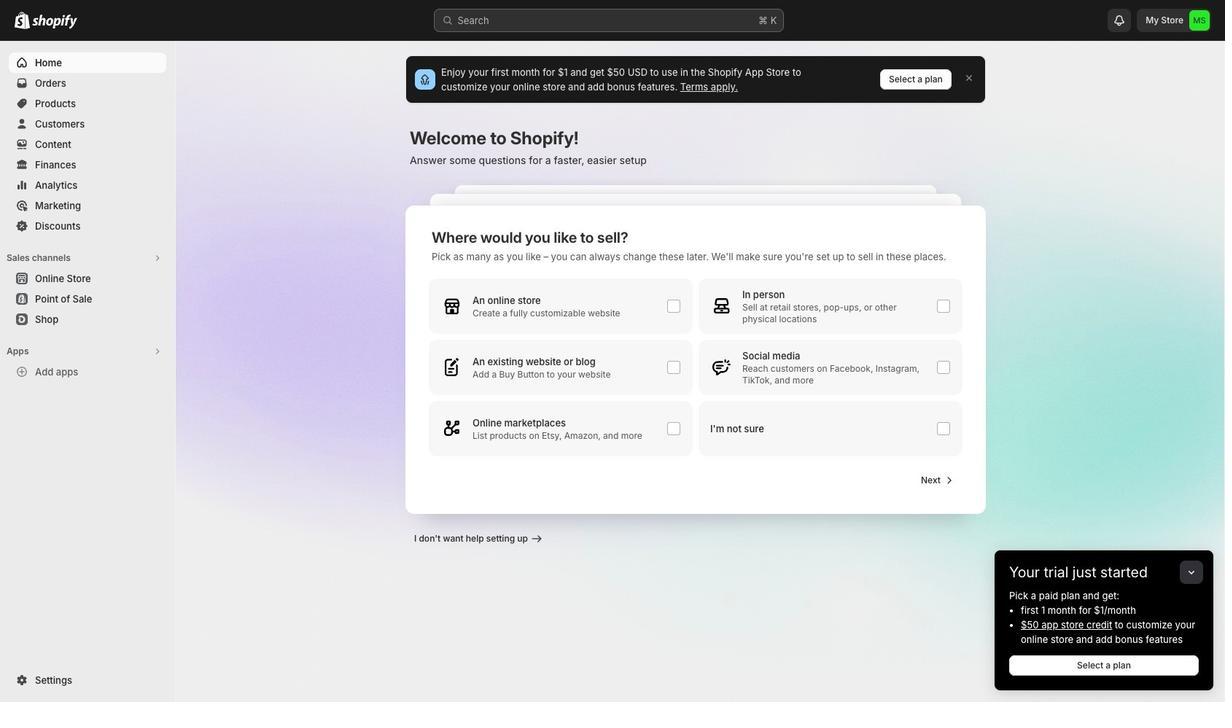 Task type: locate. For each thing, give the bounding box(es) containing it.
shopify image
[[15, 12, 30, 29], [32, 15, 77, 29]]

my store image
[[1190, 10, 1210, 31]]



Task type: describe. For each thing, give the bounding box(es) containing it.
0 horizontal spatial shopify image
[[15, 12, 30, 29]]

1 horizontal spatial shopify image
[[32, 15, 77, 29]]



Task type: vqa. For each thing, say whether or not it's contained in the screenshot.
My Store icon
yes



